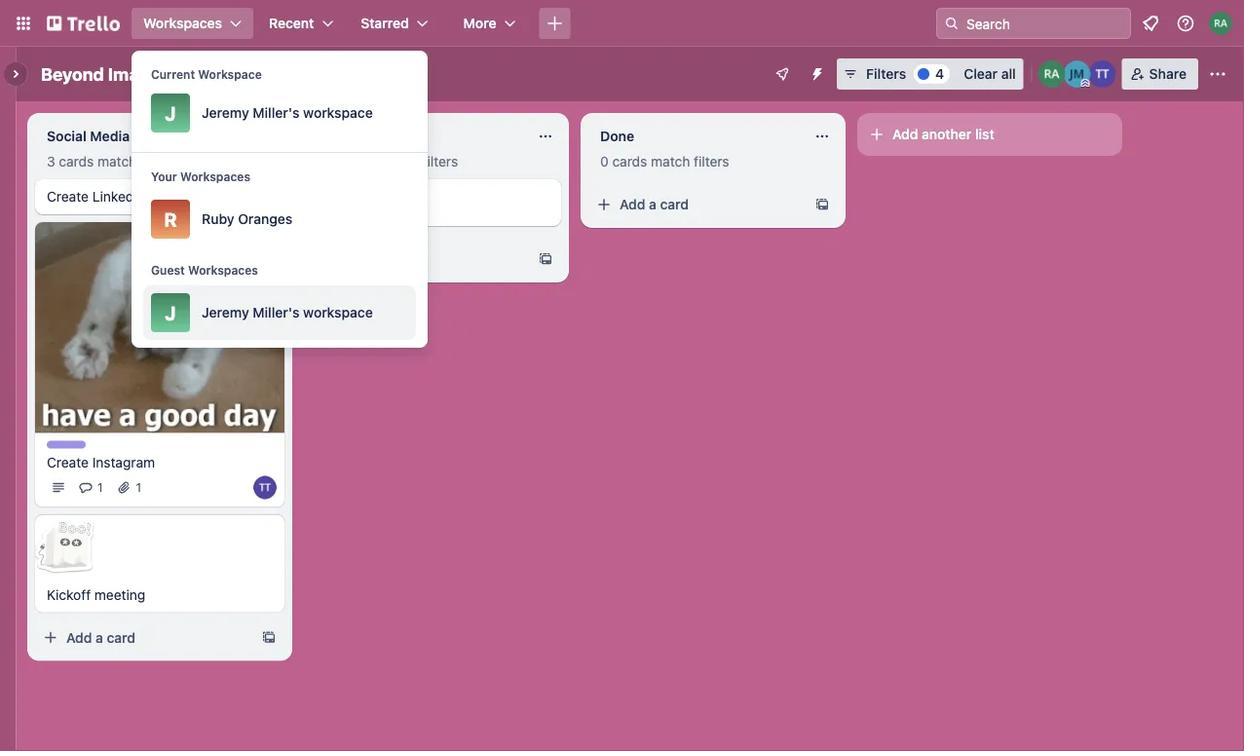 Task type: vqa. For each thing, say whether or not it's contained in the screenshot.
THE 3 on the left of page
yes



Task type: locate. For each thing, give the bounding box(es) containing it.
2 vertical spatial workspaces
[[188, 263, 258, 277]]

create from template… image
[[815, 197, 830, 212], [261, 630, 277, 645]]

1 vertical spatial workspace
[[303, 304, 373, 321]]

ruby anderson (rubyanderson7) image
[[1209, 12, 1233, 35], [1038, 60, 1066, 88]]

add a card down 0 cards match filters
[[620, 196, 689, 212]]

workspaces up current
[[143, 15, 222, 31]]

jeremy
[[202, 105, 249, 121], [202, 304, 249, 321]]

1 horizontal spatial card
[[333, 153, 361, 170]]

0 horizontal spatial cards
[[59, 153, 94, 170]]

1 vertical spatial j
[[165, 301, 176, 324]]

3 filters from the left
[[694, 153, 729, 170]]

jeremy down workspace
[[202, 105, 249, 121]]

workspaces up ruby
[[180, 170, 250, 183]]

create from template… image for social media
[[261, 630, 277, 645]]

create down 3
[[47, 189, 89, 205]]

more button
[[452, 8, 528, 39]]

0
[[600, 153, 609, 170]]

2 create from the top
[[47, 454, 89, 470]]

1 vertical spatial workspaces
[[180, 170, 250, 183]]

1 vertical spatial create
[[47, 454, 89, 470]]

cards
[[59, 153, 94, 170], [612, 153, 647, 170]]

1 left matches
[[323, 153, 330, 170]]

0 vertical spatial jeremy
[[202, 105, 249, 121]]

1
[[323, 153, 330, 170], [97, 481, 103, 494], [136, 481, 141, 494]]

create linkedin
[[47, 189, 145, 205]]

1 horizontal spatial filters
[[422, 153, 458, 170]]

filters right matches
[[422, 153, 458, 170]]

linkedin
[[92, 189, 145, 205]]

filters down 'social media' text box
[[140, 153, 176, 170]]

1 vertical spatial a
[[96, 629, 103, 645]]

2 match from the left
[[651, 153, 690, 170]]

1 match from the left
[[97, 153, 137, 170]]

card
[[333, 153, 361, 170], [660, 196, 689, 212], [107, 629, 135, 645]]

add a card down "kickoff meeting"
[[66, 629, 135, 645]]

current workspace
[[151, 67, 262, 81]]

match down the "media"
[[97, 153, 137, 170]]

1 horizontal spatial match
[[651, 153, 690, 170]]

add for social media
[[66, 629, 92, 645]]

oranges
[[238, 211, 293, 227]]

a down 0 cards match filters
[[649, 196, 657, 212]]

jeremy miller's workspace
[[202, 105, 373, 121], [202, 304, 373, 321]]

0 vertical spatial add a card
[[620, 196, 689, 212]]

1 filters from the left
[[140, 153, 176, 170]]

add
[[893, 126, 918, 142], [620, 196, 645, 212], [66, 629, 92, 645]]

1 create from the top
[[47, 189, 89, 205]]

0 horizontal spatial match
[[97, 153, 137, 170]]

0 horizontal spatial filters
[[140, 153, 176, 170]]

add a card button down kickoff meeting link
[[35, 622, 253, 653]]

filters for 0
[[694, 153, 729, 170]]

share button
[[1122, 58, 1198, 90]]

0 horizontal spatial add
[[66, 629, 92, 645]]

2 vertical spatial add
[[66, 629, 92, 645]]

1 vertical spatial ruby anderson (rubyanderson7) image
[[1038, 60, 1066, 88]]

add another list button
[[857, 113, 1122, 156]]

0 vertical spatial add a card button
[[589, 189, 807, 220]]

1 card matches filters
[[323, 153, 458, 170]]

add a card
[[620, 196, 689, 212], [66, 629, 135, 645]]

ruby
[[202, 211, 234, 227]]

1 vertical spatial create from template… image
[[261, 630, 277, 645]]

Done text field
[[589, 121, 803, 152]]

kickoff meeting
[[47, 586, 145, 603]]

add down 'kickoff'
[[66, 629, 92, 645]]

terry turtle (terryturtle) image
[[1089, 60, 1116, 88]]

0 horizontal spatial add a card button
[[35, 622, 253, 653]]

0 vertical spatial miller's
[[253, 105, 300, 121]]

add a card button down 0 cards match filters
[[589, 189, 807, 220]]

create linkedin link
[[47, 187, 273, 207]]

1 vertical spatial add a card
[[66, 629, 135, 645]]

back to home image
[[47, 8, 120, 39]]

card down 0 cards match filters
[[660, 196, 689, 212]]

matches
[[365, 153, 419, 170]]

2 vertical spatial card
[[107, 629, 135, 645]]

jeremy down guest workspaces
[[202, 304, 249, 321]]

1 cards from the left
[[59, 153, 94, 170]]

match down done text field
[[651, 153, 690, 170]]

create
[[47, 189, 89, 205], [47, 454, 89, 470]]

1 horizontal spatial create from template… image
[[815, 197, 830, 212]]

cards right 0
[[612, 153, 647, 170]]

1 vertical spatial card
[[660, 196, 689, 212]]

card for social media
[[107, 629, 135, 645]]

recent button
[[257, 8, 345, 39]]

jeremy miller's workspace down workspace visible image
[[202, 105, 373, 121]]

0 vertical spatial j
[[165, 101, 176, 124]]

workspaces down ruby
[[188, 263, 258, 277]]

card down the meeting
[[107, 629, 135, 645]]

miller's down workspace visible image
[[253, 105, 300, 121]]

cards inside social media 3 cards match filters
[[59, 153, 94, 170]]

j down guest
[[165, 301, 176, 324]]

j
[[165, 101, 176, 124], [165, 301, 176, 324]]

ruby anderson (rubyanderson7) image left this member is an admin of this board. image
[[1038, 60, 1066, 88]]

1 vertical spatial jeremy
[[202, 304, 249, 321]]

1 horizontal spatial add a card
[[620, 196, 689, 212]]

3
[[47, 153, 55, 170]]

0 horizontal spatial add a card
[[66, 629, 135, 645]]

cards right 3
[[59, 153, 94, 170]]

2 horizontal spatial card
[[660, 196, 689, 212]]

media
[[90, 128, 130, 144]]

add a card button
[[589, 189, 807, 220], [35, 622, 253, 653]]

filters down done text field
[[694, 153, 729, 170]]

power ups image
[[775, 66, 790, 82]]

0 horizontal spatial create from template… image
[[261, 630, 277, 645]]

add down 0 cards match filters
[[620, 196, 645, 212]]

1 down create instagram
[[97, 481, 103, 494]]

color: purple, title: none image
[[47, 441, 86, 449]]

a down "kickoff meeting"
[[96, 629, 103, 645]]

2 horizontal spatial add
[[893, 126, 918, 142]]

star or unstar board image
[[228, 66, 244, 82]]

1 jeremy from the top
[[202, 105, 249, 121]]

0 horizontal spatial card
[[107, 629, 135, 645]]

a
[[649, 196, 657, 212], [96, 629, 103, 645]]

1 miller's from the top
[[253, 105, 300, 121]]

a for done
[[649, 196, 657, 212]]

2 workspace from the top
[[303, 304, 373, 321]]

2 filters from the left
[[422, 153, 458, 170]]

1 vertical spatial add a card button
[[35, 622, 253, 653]]

starred button
[[349, 8, 440, 39]]

miller's down guest workspaces
[[253, 304, 300, 321]]

1 down instagram
[[136, 481, 141, 494]]

clear all button
[[956, 58, 1024, 90]]

workspace visible image
[[263, 66, 279, 82]]

filters
[[140, 153, 176, 170], [422, 153, 458, 170], [694, 153, 729, 170]]

r
[[164, 208, 177, 230]]

0 vertical spatial card
[[333, 153, 361, 170]]

0 vertical spatial ruby anderson (rubyanderson7) image
[[1209, 12, 1233, 35]]

current
[[151, 67, 195, 81]]

0 vertical spatial workspaces
[[143, 15, 222, 31]]

instagram
[[92, 454, 155, 470]]

primary element
[[0, 0, 1244, 47]]

0 cards match filters
[[600, 153, 729, 170]]

match
[[97, 153, 137, 170], [651, 153, 690, 170]]

switch to… image
[[14, 14, 33, 33]]

ruby anderson (rubyanderson7) image right open information menu image in the right of the page
[[1209, 12, 1233, 35]]

0 horizontal spatial a
[[96, 629, 103, 645]]

1 horizontal spatial add
[[620, 196, 645, 212]]

miller's
[[253, 105, 300, 121], [253, 304, 300, 321]]

card left matches
[[333, 153, 361, 170]]

add another list
[[893, 126, 995, 142]]

terry turtle (terryturtle) image
[[253, 476, 277, 499]]

j down current
[[165, 101, 176, 124]]

add left another
[[893, 126, 918, 142]]

social
[[47, 128, 86, 144]]

open information menu image
[[1176, 14, 1196, 33]]

0 vertical spatial add
[[893, 126, 918, 142]]

0 vertical spatial a
[[649, 196, 657, 212]]

1 horizontal spatial a
[[649, 196, 657, 212]]

all
[[1001, 66, 1016, 82]]

0 vertical spatial create
[[47, 189, 89, 205]]

0 vertical spatial create from template… image
[[815, 197, 830, 212]]

1 vertical spatial add
[[620, 196, 645, 212]]

workspace
[[303, 105, 373, 121], [303, 304, 373, 321]]

2 horizontal spatial filters
[[694, 153, 729, 170]]

1 vertical spatial miller's
[[253, 304, 300, 321]]

1 vertical spatial jeremy miller's workspace
[[202, 304, 373, 321]]

1 horizontal spatial add a card button
[[589, 189, 807, 220]]

create down color: purple, title: none icon
[[47, 454, 89, 470]]

0 vertical spatial jeremy miller's workspace
[[202, 105, 373, 121]]

jeremy miller's workspace down guest workspaces
[[202, 304, 373, 321]]

workspaces
[[143, 15, 222, 31], [180, 170, 250, 183], [188, 263, 258, 277]]

0 notifications image
[[1139, 12, 1162, 35]]

1 horizontal spatial cards
[[612, 153, 647, 170]]

4
[[935, 66, 944, 82]]

Social Media text field
[[35, 121, 249, 152]]

beyond imagination
[[41, 63, 207, 84]]

social media 3 cards match filters
[[47, 128, 176, 170]]

None text field
[[312, 121, 526, 152]]

0 vertical spatial workspace
[[303, 105, 373, 121]]

clear
[[964, 66, 998, 82]]



Task type: describe. For each thing, give the bounding box(es) containing it.
more
[[463, 15, 496, 31]]

0 horizontal spatial 1
[[97, 481, 103, 494]]

ruby oranges
[[202, 211, 293, 227]]

share
[[1149, 66, 1187, 82]]

a for social media
[[96, 629, 103, 645]]

done
[[600, 128, 634, 144]]

create instagram link
[[47, 453, 273, 472]]

this member is an admin of this board. image
[[1081, 79, 1090, 88]]

filters
[[866, 66, 906, 82]]

Board name text field
[[31, 58, 217, 90]]

2 jeremy miller's workspace from the top
[[202, 304, 373, 321]]

create from template… image for done
[[815, 197, 830, 212]]

workspace
[[198, 67, 262, 81]]

jeremy miller (jeremymiller198) image
[[1064, 60, 1091, 88]]

kickoff meeting link
[[47, 585, 273, 605]]

1 jeremy miller's workspace from the top
[[202, 105, 373, 121]]

1 j from the top
[[165, 101, 176, 124]]

2 cards from the left
[[612, 153, 647, 170]]

recent
[[269, 15, 314, 31]]

filters for 1
[[422, 153, 458, 170]]

filters inside social media 3 cards match filters
[[140, 153, 176, 170]]

add a card for social media
[[66, 629, 135, 645]]

create for create instagram
[[47, 454, 89, 470]]

card for done
[[660, 196, 689, 212]]

add a card button for done
[[589, 189, 807, 220]]

meeting
[[94, 586, 145, 603]]

2 miller's from the top
[[253, 304, 300, 321]]

create instagram
[[47, 454, 155, 470]]

match inside social media 3 cards match filters
[[97, 153, 137, 170]]

Search field
[[960, 9, 1130, 38]]

starred
[[361, 15, 409, 31]]

show menu image
[[1208, 64, 1228, 84]]

list
[[975, 126, 995, 142]]

2 jeremy from the top
[[202, 304, 249, 321]]

guest workspaces
[[151, 263, 258, 277]]

add inside add another list button
[[893, 126, 918, 142]]

kickoff
[[47, 586, 91, 603]]

workspaces for guest
[[188, 263, 258, 277]]

1 workspace from the top
[[303, 105, 373, 121]]

imagination
[[108, 63, 207, 84]]

1 horizontal spatial ruby anderson (rubyanderson7) image
[[1209, 12, 1233, 35]]

workspaces inside popup button
[[143, 15, 222, 31]]

another
[[922, 126, 972, 142]]

automation image
[[802, 58, 829, 86]]

clear all
[[964, 66, 1016, 82]]

add a card for done
[[620, 196, 689, 212]]

create board or workspace image
[[545, 14, 565, 33]]

create from template… image
[[538, 251, 553, 267]]

your workspaces
[[151, 170, 250, 183]]

add a card button for social media
[[35, 622, 253, 653]]

beyond
[[41, 63, 104, 84]]

2 horizontal spatial 1
[[323, 153, 330, 170]]

pete ghost image
[[34, 515, 96, 577]]

2 j from the top
[[165, 301, 176, 324]]

workspaces for your
[[180, 170, 250, 183]]

search image
[[944, 16, 960, 31]]

workspaces button
[[132, 8, 253, 39]]

add for done
[[620, 196, 645, 212]]

guest
[[151, 263, 185, 277]]

your
[[151, 170, 177, 183]]

create for create linkedin
[[47, 189, 89, 205]]

1 horizontal spatial 1
[[136, 481, 141, 494]]

0 horizontal spatial ruby anderson (rubyanderson7) image
[[1038, 60, 1066, 88]]



